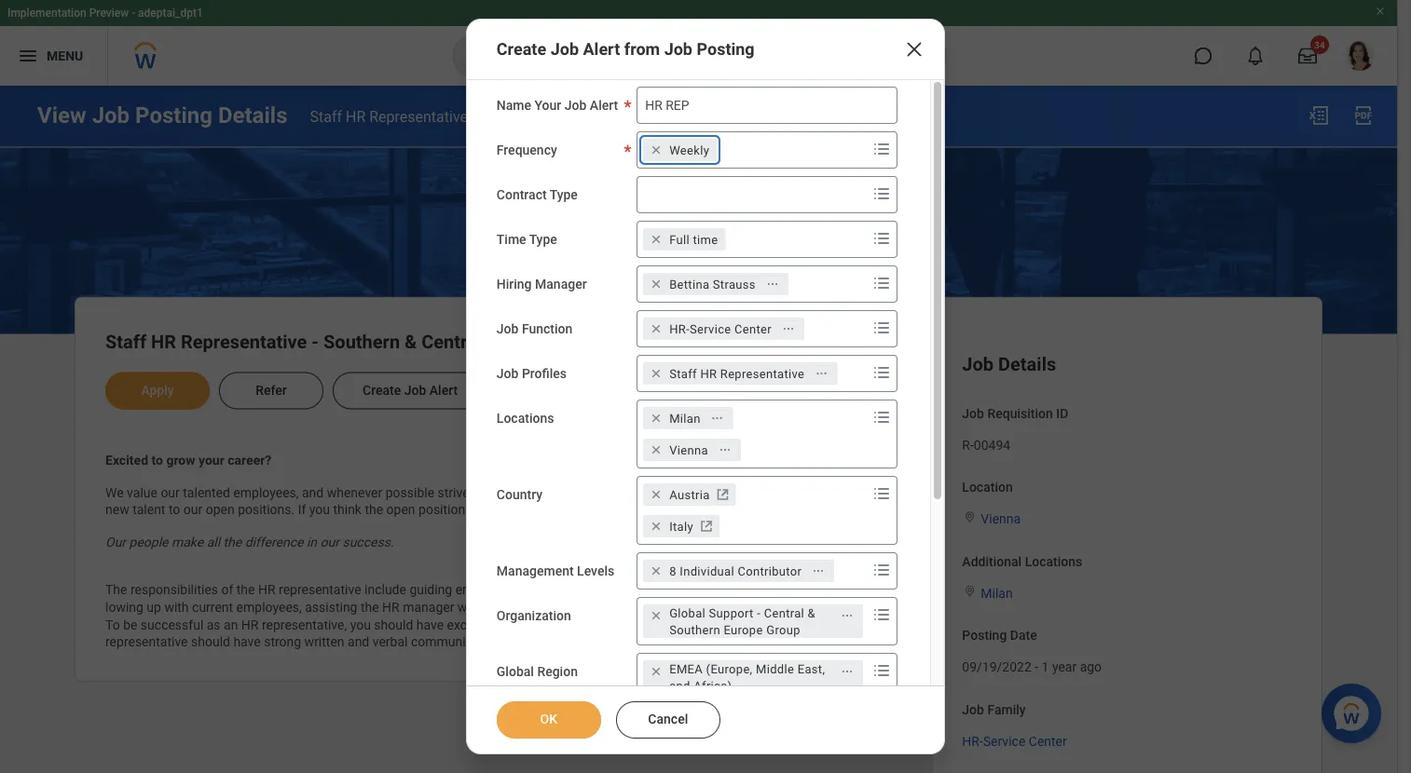 Task type: describe. For each thing, give the bounding box(es) containing it.
0 horizontal spatial should
[[191, 635, 230, 650]]

x small image for job function
[[647, 320, 666, 338]]

strauss
[[713, 277, 756, 291]]

vienna for vienna element
[[669, 443, 708, 457]]

staff hr representative - southern & central europe for "staff hr representative - southern & central europe" button
[[105, 331, 545, 353]]

8 individual contributor
[[669, 564, 802, 578]]

our right in
[[320, 535, 339, 550]]

organization
[[497, 609, 571, 624]]

staff hr representative
[[669, 367, 805, 381]]

full time element
[[669, 231, 718, 248]]

export to excel image
[[1308, 104, 1330, 127]]

Contract Type field
[[638, 178, 867, 212]]

3 prompts image from the top
[[871, 406, 893, 429]]

posting inside dialog
[[697, 40, 755, 59]]

adeptai_dpt1
[[138, 7, 203, 20]]

communication,
[[411, 635, 504, 650]]

employees, inside the responsibilities of the hr representative include guiding employees through the appropriate on and offboarding policies, fol lowing up with current employees, assisting the hr manager with administrative tasks, and writing reports. to be successful as an hr representative, you should have excellent interpersonal and teamwork skills. ultimately, a top-notch hr representative should have strong written and verbal communication, decision-making, and problem-solving skills.
[[236, 600, 302, 615]]

bettina strauss element
[[669, 276, 756, 293]]

type for time type
[[529, 232, 557, 247]]

the down include
[[361, 600, 379, 615]]

on
[[661, 582, 676, 598]]

all
[[207, 535, 220, 550]]

position
[[418, 502, 465, 518]]

middle
[[756, 662, 794, 676]]

possible
[[386, 485, 434, 500]]

0 vertical spatial skills.
[[667, 617, 700, 633]]

whenever
[[327, 485, 382, 500]]

austria
[[669, 488, 710, 502]]

Name Your Job Alert text field
[[637, 87, 898, 124]]

create for create job alert
[[363, 383, 401, 398]]

refer button
[[219, 372, 323, 410]]

prompts image for function
[[871, 317, 893, 339]]

strive
[[438, 485, 469, 500]]

representative for staff hr representative "element"
[[720, 367, 805, 381]]

weekly element
[[669, 142, 709, 158]]

x image
[[903, 38, 926, 61]]

before
[[760, 485, 798, 500]]

ok button
[[497, 702, 601, 739]]

r-
[[962, 437, 974, 453]]

ago
[[1080, 660, 1102, 675]]

make
[[171, 535, 203, 550]]

and down appropriate
[[608, 600, 629, 615]]

- inside posting date element
[[1035, 660, 1038, 675]]

the
[[105, 582, 127, 598]]

staff hr representative - southern & central europe for the staff hr representative - southern & central europe link
[[310, 107, 653, 125]]

0 vertical spatial details
[[218, 102, 288, 129]]

items selected for country list box
[[638, 480, 869, 541]]

full
[[669, 233, 690, 247]]

excellent
[[447, 617, 499, 633]]

one
[[515, 485, 537, 500]]

individual
[[680, 564, 734, 578]]

full time, press delete to clear value. option
[[643, 228, 726, 251]]

09/19/2022 - 1 year ago
[[962, 660, 1102, 675]]

to down professionally
[[713, 502, 725, 518]]

name
[[497, 98, 531, 113]]

global for global support - central & southern europe group
[[669, 606, 706, 620]]

the responsibilities of the hr representative include guiding employees through the appropriate on and offboarding policies, fol lowing up with current employees, assisting the hr manager with administrative tasks, and writing reports. to be successful as an hr representative, you should have excellent interpersonal and teamwork skills. ultimately, a top-notch hr representative should have strong written and verbal communication, decision-making, and problem-solving skills.
[[105, 582, 856, 650]]

create job alert from job posting
[[497, 40, 755, 59]]

job details
[[962, 354, 1056, 376]]

hr- for hr-service center "link"
[[962, 734, 983, 749]]

function
[[522, 322, 573, 337]]

view printable version (pdf) image
[[1352, 104, 1375, 127]]

bettina strauss, press delete to clear value. option
[[643, 273, 788, 295]]

implementation
[[7, 7, 86, 20]]

written
[[304, 635, 344, 650]]

3 x small image from the top
[[647, 486, 666, 504]]

posting date element
[[962, 648, 1102, 676]]

for
[[559, 502, 575, 518]]

group
[[766, 623, 800, 637]]

positions.
[[238, 502, 295, 518]]

representative for "staff hr representative - southern & central europe" button
[[181, 331, 307, 353]]

create job alert
[[363, 383, 458, 398]]

& for the staff hr representative - southern & central europe link
[[543, 107, 552, 125]]

5 prompts image from the top
[[871, 483, 893, 505]]

europe for "staff hr representative - southern & central europe" button
[[487, 331, 545, 353]]

1 horizontal spatial should
[[374, 617, 413, 633]]

create for create job alert from job posting
[[497, 40, 546, 59]]

1 vertical spatial alert
[[590, 98, 618, 113]]

create job alert from job posting dialog
[[466, 19, 945, 774]]

to
[[105, 617, 120, 633]]

hr-service center for hr-service center "link"
[[962, 734, 1067, 749]]

talent
[[132, 502, 165, 518]]

job function
[[497, 322, 573, 337]]

verbal
[[373, 635, 408, 650]]

europe inside global support - central & southern europe group
[[724, 623, 763, 637]]

job inside button
[[404, 383, 426, 398]]

hr-service center element
[[669, 321, 772, 337]]

bettina
[[669, 277, 710, 291]]

southern for the staff hr representative - southern & central europe link
[[479, 107, 539, 125]]

our
[[105, 535, 126, 550]]

posting inside job details group
[[962, 628, 1007, 644]]

people
[[129, 535, 168, 550]]

reports.
[[675, 600, 720, 615]]

as
[[207, 617, 220, 633]]

professionally
[[676, 485, 757, 500]]

of inside the responsibilities of the hr representative include guiding employees through the appropriate on and offboarding policies, fol lowing up with current employees, assisting the hr manager with administrative tasks, and writing reports. to be successful as an hr representative, you should have excellent interpersonal and teamwork skills. ultimately, a top-notch hr representative should have strong written and verbal communication, decision-making, and problem-solving skills.
[[221, 582, 233, 598]]

southern for "staff hr representative - southern & central europe" button
[[323, 331, 400, 353]]

central for the staff hr representative - southern & central europe link
[[556, 107, 603, 125]]

service for hr-service center element
[[690, 322, 731, 336]]

emea (europe, middle east, and africa) element
[[669, 661, 831, 694]]

and inside we value our talented employees, and whenever possible strive to help one of our associates grow professionally before recruiting new talent to our open positions. if you think the open position you see is right for you, we encourage you to apply!
[[302, 485, 324, 500]]

staff for "staff hr representative - southern & central europe" button
[[105, 331, 146, 353]]

0 vertical spatial representative
[[279, 582, 361, 598]]

representative for the staff hr representative - southern & central europe link
[[369, 107, 468, 125]]

bettina strauss
[[669, 277, 756, 291]]

0 horizontal spatial posting
[[135, 102, 212, 129]]

x small image for global region
[[647, 663, 666, 681]]

if
[[298, 502, 306, 518]]

hr- for hr-service center element
[[669, 322, 690, 336]]

frequency
[[497, 143, 557, 158]]

staff for the staff hr representative - southern & central europe link
[[310, 107, 342, 125]]

we value our talented employees, and whenever possible strive to help one of our associates grow professionally before recruiting new talent to our open positions. if you think the open position you see is right for you, we encourage you to apply!
[[105, 485, 859, 518]]

representative,
[[262, 617, 347, 633]]

ext link image
[[697, 517, 716, 536]]

manager
[[535, 277, 587, 292]]

the up an
[[237, 582, 255, 598]]

global support - central & southern europe group element
[[669, 605, 831, 638]]

- inside banner
[[132, 7, 135, 20]]

& inside global support - central & southern europe group
[[808, 606, 815, 620]]

preview
[[89, 7, 129, 20]]

italy, press delete to clear value, ctrl + enter opens in new window. option
[[643, 515, 719, 538]]

strong
[[264, 635, 301, 650]]

our down talented
[[183, 502, 202, 518]]

view job posting details
[[37, 102, 288, 129]]

contract type
[[497, 187, 578, 203]]

the inside we value our talented employees, and whenever possible strive to help one of our associates grow professionally before recruiting new talent to our open positions. if you think the open position you see is right for you, we encourage you to apply!
[[365, 502, 383, 518]]

center for hr-service center element
[[734, 322, 772, 336]]

locations inside job details group
[[1025, 554, 1082, 569]]

staff hr representative - southern & central europe group
[[105, 328, 863, 651]]

0 horizontal spatial have
[[233, 635, 261, 650]]

we
[[105, 485, 124, 500]]

to right talent
[[169, 502, 180, 518]]

- inside global support - central & southern europe group
[[757, 606, 761, 620]]

contract
[[497, 187, 547, 203]]

emea (europe, middle east, and africa)
[[669, 662, 825, 693]]

related actions image for function
[[782, 322, 795, 335]]

x small image for frequency
[[647, 141, 666, 159]]

2 with from the left
[[457, 600, 482, 615]]

vienna, press delete to clear value. option
[[643, 439, 741, 461]]

and down teamwork
[[608, 635, 630, 650]]

x small image inside 'milan, press delete to clear value.' option
[[647, 409, 666, 428]]

the up tasks,
[[570, 582, 588, 598]]

4 prompts image from the top
[[871, 604, 893, 626]]

related actions image for milan
[[711, 412, 724, 425]]

southern inside global support - central & southern europe group
[[669, 623, 720, 637]]

1 open from the left
[[206, 502, 235, 518]]

hr inside "element"
[[700, 367, 717, 381]]

alert for create job alert
[[429, 383, 458, 398]]

hr-service center, press delete to clear value. option
[[643, 318, 804, 340]]

region
[[537, 664, 578, 680]]

guiding
[[409, 582, 452, 598]]

making,
[[560, 635, 605, 650]]

time
[[693, 233, 718, 247]]

ok
[[540, 712, 557, 727]]

staff hr representative - southern & central europe link
[[310, 107, 653, 125]]

manager
[[403, 600, 454, 615]]

success
[[342, 535, 390, 550]]

0 horizontal spatial representative
[[105, 635, 188, 650]]

milan for milan link
[[981, 586, 1013, 601]]

our up for
[[555, 485, 574, 500]]

id
[[1056, 406, 1068, 421]]

create job alert button
[[333, 372, 488, 410]]

related actions image for bettina strauss
[[766, 278, 779, 291]]

our people make all the difference in our success .
[[105, 535, 394, 550]]

appropriate
[[591, 582, 658, 598]]

details inside group
[[998, 354, 1056, 376]]

recruiting
[[801, 485, 856, 500]]

responsibilities
[[130, 582, 218, 598]]

a
[[767, 617, 774, 633]]

of inside we value our talented employees, and whenever possible strive to help one of our associates grow professionally before recruiting new talent to our open positions. if you think the open position you see is right for you, we encourage you to apply!
[[540, 485, 552, 500]]

notifications large image
[[1246, 47, 1265, 65]]

type for contract type
[[550, 187, 578, 203]]

current
[[192, 600, 233, 615]]

ext link image
[[714, 486, 732, 504]]

- inside "group"
[[312, 331, 319, 353]]

00494
[[974, 437, 1010, 453]]

offboarding
[[704, 582, 772, 598]]

your
[[534, 98, 561, 113]]



Task type: vqa. For each thing, say whether or not it's contained in the screenshot.
'fol'
yes



Task type: locate. For each thing, give the bounding box(es) containing it.
alert inside button
[[429, 383, 458, 398]]

1 horizontal spatial grow
[[644, 485, 672, 500]]

employees,
[[233, 485, 299, 500], [236, 600, 302, 615]]

center down 1
[[1029, 734, 1067, 749]]

related actions image right the east,
[[841, 665, 854, 678]]

0 vertical spatial have
[[416, 617, 444, 633]]

prompts image for levels
[[871, 559, 893, 582]]

related actions image right vienna element
[[718, 443, 731, 457]]

lowing
[[105, 582, 844, 615]]

apply
[[141, 383, 174, 398]]

0 vertical spatial vienna
[[669, 443, 708, 457]]

x small image left full
[[647, 230, 666, 249]]

europe up 'weekly, press delete to clear value.' option
[[607, 107, 653, 125]]

1 vertical spatial staff
[[105, 331, 146, 353]]

4 x small image from the top
[[647, 517, 666, 536]]

grow left your
[[166, 452, 195, 468]]

0 horizontal spatial of
[[221, 582, 233, 598]]

0 vertical spatial central
[[556, 107, 603, 125]]

2 horizontal spatial &
[[808, 606, 815, 620]]

alert for create job alert from job posting
[[583, 40, 620, 59]]

central up group
[[764, 606, 804, 620]]

- right the preview
[[132, 7, 135, 20]]

0 vertical spatial grow
[[166, 452, 195, 468]]

southern up create job alert
[[323, 331, 400, 353]]

open down talented
[[206, 502, 235, 518]]

8 individual contributor element
[[669, 563, 802, 580]]

2 vertical spatial southern
[[669, 623, 720, 637]]

related actions image
[[782, 322, 795, 335], [815, 367, 828, 380], [812, 565, 825, 578], [841, 609, 854, 622], [841, 665, 854, 678]]

vienna
[[669, 443, 708, 457], [981, 511, 1021, 527]]

central inside global support - central & southern europe group
[[764, 606, 804, 620]]

implementation preview -   adeptai_dpt1
[[7, 7, 203, 20]]

to left help in the bottom of the page
[[473, 485, 484, 500]]

the down whenever
[[365, 502, 383, 518]]

have down manager
[[416, 617, 444, 633]]

staff
[[310, 107, 342, 125], [105, 331, 146, 353], [669, 367, 697, 381]]

0 vertical spatial europe
[[607, 107, 653, 125]]

x small image left italy element
[[647, 517, 666, 536]]

time
[[497, 232, 526, 247]]

additional
[[962, 554, 1022, 569]]

and
[[302, 485, 324, 500], [679, 582, 701, 598], [608, 600, 629, 615], [581, 617, 603, 633], [348, 635, 369, 650], [608, 635, 630, 650], [669, 679, 690, 693]]

0 vertical spatial locations
[[497, 411, 554, 426]]

locations
[[497, 411, 554, 426], [1025, 554, 1082, 569]]

x small image inside staff hr representative, press delete to clear value. option
[[647, 364, 666, 383]]

0 vertical spatial alert
[[583, 40, 620, 59]]

an
[[224, 617, 238, 633]]

hr- inside option
[[669, 322, 690, 336]]

x small image inside vienna, press delete to clear value. option
[[647, 441, 666, 459]]

x small image inside 'weekly, press delete to clear value.' option
[[647, 141, 666, 159]]

hr-service center down 'bettina strauss, press delete to clear value.' option
[[669, 322, 772, 336]]

x small image inside 'bettina strauss, press delete to clear value.' option
[[647, 275, 666, 294]]

x small image for time type
[[647, 230, 666, 249]]

employees, up the strong at the bottom
[[236, 600, 302, 615]]

0 horizontal spatial with
[[164, 600, 189, 615]]

and up reports.
[[679, 582, 701, 598]]

hr-service center inside job details group
[[962, 734, 1067, 749]]

0 vertical spatial staff
[[310, 107, 342, 125]]

cancel
[[648, 712, 688, 727]]

related actions image up 'policies,'
[[812, 565, 825, 578]]

and up if
[[302, 485, 324, 500]]

family
[[987, 702, 1026, 718]]

2 horizontal spatial central
[[764, 606, 804, 620]]

global
[[669, 606, 706, 620], [497, 664, 534, 680]]

x small image inside italy, press delete to clear value, ctrl + enter opens in new window. option
[[647, 517, 666, 536]]

0 vertical spatial southern
[[479, 107, 539, 125]]

vienna down 'milan, press delete to clear value.' option
[[669, 443, 708, 457]]

0 vertical spatial employees,
[[233, 485, 299, 500]]

2 x small image from the top
[[647, 364, 666, 383]]

0 horizontal spatial skills.
[[667, 617, 700, 633]]

2 vertical spatial &
[[808, 606, 815, 620]]

hr- down bettina
[[669, 322, 690, 336]]

you inside the responsibilities of the hr representative include guiding employees through the appropriate on and offboarding policies, fol lowing up with current employees, assisting the hr manager with administrative tasks, and writing reports. to be successful as an hr representative, you should have excellent interpersonal and teamwork skills. ultimately, a top-notch hr representative should have strong written and verbal communication, decision-making, and problem-solving skills.
[[350, 617, 371, 633]]

job details button
[[962, 354, 1056, 376]]

management levels
[[497, 564, 614, 579]]

2 horizontal spatial southern
[[669, 623, 720, 637]]

1 horizontal spatial service
[[983, 734, 1025, 749]]

austria element
[[669, 486, 710, 503]]

global support - central & southern europe group, press delete to clear value. option
[[643, 605, 863, 638]]

profile logan mcneil element
[[1334, 35, 1386, 76]]

1 prompts image from the top
[[871, 138, 893, 160]]

successful
[[141, 617, 203, 633]]

additional locations
[[962, 554, 1082, 569]]

0 vertical spatial staff hr representative - southern & central europe
[[310, 107, 653, 125]]

& for "staff hr representative - southern & central europe" button
[[405, 331, 417, 353]]

africa)
[[694, 679, 732, 693]]

2 vertical spatial related actions image
[[718, 443, 731, 457]]

job requisition id element
[[962, 426, 1010, 454]]

you
[[309, 502, 330, 518], [468, 502, 489, 518], [689, 502, 710, 518], [350, 617, 371, 633]]

x small image for job profiles
[[647, 364, 666, 383]]

related actions image for region
[[841, 665, 854, 678]]

x small image
[[647, 230, 666, 249], [647, 275, 666, 294], [647, 320, 666, 338], [647, 409, 666, 428], [647, 441, 666, 459], [647, 607, 666, 625], [647, 663, 666, 681]]

0 vertical spatial representative
[[369, 107, 468, 125]]

1 horizontal spatial center
[[1029, 734, 1067, 749]]

1 with from the left
[[164, 600, 189, 615]]

representative inside "group"
[[181, 331, 307, 353]]

think
[[333, 502, 362, 518]]

related actions image up staff hr representative, press delete to clear value. option
[[782, 322, 795, 335]]

& up create job alert
[[405, 331, 417, 353]]

0 vertical spatial create
[[497, 40, 546, 59]]

and down tasks,
[[581, 617, 603, 633]]

you right if
[[309, 502, 330, 518]]

locations right the additional
[[1025, 554, 1082, 569]]

representative up the assisting
[[279, 582, 361, 598]]

x small image left hr-service center element
[[647, 320, 666, 338]]

-
[[132, 7, 135, 20], [472, 107, 476, 125], [312, 331, 319, 353], [757, 606, 761, 620], [1035, 660, 1038, 675]]

0 vertical spatial hr-
[[669, 322, 690, 336]]

teamwork
[[606, 617, 664, 633]]

& inside staff hr representative - southern & central europe "group"
[[405, 331, 417, 353]]

assisting
[[305, 600, 357, 615]]

prompts image for region
[[871, 660, 893, 682]]

- left the a
[[757, 606, 761, 620]]

you down 'austria'
[[689, 502, 710, 518]]

2 horizontal spatial posting
[[962, 628, 1007, 644]]

hr
[[346, 107, 366, 125], [151, 331, 176, 353], [700, 367, 717, 381], [258, 582, 275, 598], [382, 600, 400, 615], [241, 617, 259, 633], [836, 617, 853, 633]]

encourage
[[625, 502, 686, 518]]

include
[[364, 582, 406, 598]]

1 vertical spatial locations
[[1025, 554, 1082, 569]]

0 horizontal spatial create
[[363, 383, 401, 398]]

with up excellent
[[457, 600, 482, 615]]

type right time
[[529, 232, 557, 247]]

hr- down job family
[[962, 734, 983, 749]]

location image
[[962, 511, 977, 524]]

milan inside job details group
[[981, 586, 1013, 601]]

x small image left "8"
[[647, 562, 666, 581]]

be
[[123, 617, 137, 633]]

representative
[[369, 107, 468, 125], [181, 331, 307, 353], [720, 367, 805, 381]]

southern up frequency
[[479, 107, 539, 125]]

related actions image inside global support - central & southern europe group, press delete to clear value. option
[[841, 609, 854, 622]]

1 horizontal spatial milan
[[981, 586, 1013, 601]]

locations inside create job alert from job posting dialog
[[497, 411, 554, 426]]

2 prompts image from the top
[[871, 272, 893, 295]]

location image
[[962, 585, 977, 598]]

1 vertical spatial create
[[363, 383, 401, 398]]

staff hr representative - southern & central europe up frequency
[[310, 107, 653, 125]]

the right all
[[223, 535, 242, 550]]

location
[[962, 480, 1013, 495]]

x small image for hiring manager
[[647, 275, 666, 294]]

0 vertical spatial posting
[[697, 40, 755, 59]]

prompts image
[[871, 183, 893, 205], [871, 272, 893, 295], [871, 406, 893, 429], [871, 604, 893, 626], [871, 660, 893, 682]]

hr-service center down family
[[962, 734, 1067, 749]]

central up create job alert
[[421, 331, 482, 353]]

0 vertical spatial service
[[690, 322, 731, 336]]

difference
[[245, 535, 303, 550]]

create down "staff hr representative - southern & central europe" button
[[363, 383, 401, 398]]

you down the assisting
[[350, 617, 371, 633]]

0 vertical spatial type
[[550, 187, 578, 203]]

southern inside "group"
[[323, 331, 400, 353]]

(europe,
[[706, 662, 753, 676]]

year
[[1052, 660, 1077, 675]]

1 vertical spatial of
[[221, 582, 233, 598]]

service inside option
[[690, 322, 731, 336]]

service for hr-service center "link"
[[983, 734, 1025, 749]]

and down emea
[[669, 679, 690, 693]]

inbox large image
[[1298, 47, 1317, 65]]

5 prompts image from the top
[[871, 660, 893, 682]]

open down possible
[[386, 502, 415, 518]]

2 horizontal spatial europe
[[724, 623, 763, 637]]

1 vertical spatial details
[[998, 354, 1056, 376]]

to right excited
[[151, 452, 163, 468]]

1 horizontal spatial vienna
[[981, 511, 1021, 527]]

to
[[151, 452, 163, 468], [473, 485, 484, 500], [169, 502, 180, 518], [713, 502, 725, 518]]

x small image left vienna element
[[647, 441, 666, 459]]

.
[[390, 535, 394, 550]]

create up name on the top of the page
[[497, 40, 546, 59]]

0 horizontal spatial service
[[690, 322, 731, 336]]

staff for staff hr representative "element"
[[669, 367, 697, 381]]

career?
[[228, 452, 271, 468]]

2 open from the left
[[386, 502, 415, 518]]

2 x small image from the top
[[647, 275, 666, 294]]

implementation preview -   adeptai_dpt1 banner
[[0, 0, 1397, 86]]

2 vertical spatial europe
[[724, 623, 763, 637]]

1 horizontal spatial create
[[497, 40, 546, 59]]

central up frequency
[[556, 107, 603, 125]]

1 vertical spatial &
[[405, 331, 417, 353]]

europe for the staff hr representative - southern & central europe link
[[607, 107, 653, 125]]

apply!
[[728, 502, 762, 518]]

1 horizontal spatial with
[[457, 600, 482, 615]]

x small image left 'austria'
[[647, 486, 666, 504]]

type right contract
[[550, 187, 578, 203]]

5 x small image from the top
[[647, 441, 666, 459]]

0 horizontal spatial southern
[[323, 331, 400, 353]]

x small image inside hr-service center, press delete to clear value. option
[[647, 320, 666, 338]]

0 horizontal spatial open
[[206, 502, 235, 518]]

posting date
[[962, 628, 1037, 644]]

grow inside we value our talented employees, and whenever possible strive to help one of our associates grow professionally before recruiting new talent to our open positions. if you think the open position you see is right for you, we encourage you to apply!
[[644, 485, 672, 500]]

profiles
[[522, 366, 567, 382]]

1 vertical spatial should
[[191, 635, 230, 650]]

hr- inside "link"
[[962, 734, 983, 749]]

global down the decision-
[[497, 664, 534, 680]]

hr-service center for hr-service center element
[[669, 322, 772, 336]]

related actions image inside hr-service center, press delete to clear value. option
[[782, 322, 795, 335]]

view job posting details main content
[[0, 86, 1397, 774]]

locations down job profiles
[[497, 411, 554, 426]]

0 horizontal spatial staff
[[105, 331, 146, 353]]

x small image up 'milan, press delete to clear value.' option
[[647, 364, 666, 383]]

solving
[[685, 635, 726, 650]]

with
[[164, 600, 189, 615], [457, 600, 482, 615]]

support
[[709, 606, 754, 620]]

1 horizontal spatial europe
[[607, 107, 653, 125]]

center up staff hr representative, press delete to clear value. option
[[734, 322, 772, 336]]

hr-service center
[[669, 322, 772, 336], [962, 734, 1067, 749]]

southern down reports.
[[669, 623, 720, 637]]

vienna for vienna link
[[981, 511, 1021, 527]]

vienna element
[[669, 442, 708, 459]]

we
[[605, 502, 622, 518]]

staff inside "group"
[[105, 331, 146, 353]]

1 vertical spatial center
[[1029, 734, 1067, 749]]

job details group
[[962, 350, 1292, 774]]

x small image left weekly element
[[647, 141, 666, 159]]

1 vertical spatial europe
[[487, 331, 545, 353]]

x small image inside global support - central & southern europe group, press delete to clear value. option
[[647, 607, 666, 625]]

7 x small image from the top
[[647, 663, 666, 681]]

items selected for locations list box
[[638, 404, 869, 465]]

0 vertical spatial center
[[734, 322, 772, 336]]

excited
[[105, 452, 148, 468]]

1 horizontal spatial hr-
[[962, 734, 983, 749]]

create inside create job alert button
[[363, 383, 401, 398]]

should down as
[[191, 635, 230, 650]]

related actions image for profiles
[[815, 367, 828, 380]]

and left verbal
[[348, 635, 369, 650]]

x small image inside 8 individual contributor, press delete to clear value. option
[[647, 562, 666, 581]]

3 prompts image from the top
[[871, 317, 893, 339]]

apply button
[[105, 372, 210, 410]]

x small image for organization
[[647, 607, 666, 625]]

is
[[516, 502, 526, 518]]

milan inside option
[[669, 411, 701, 425]]

center inside hr-service center element
[[734, 322, 772, 336]]

related actions image inside emea (europe, middle east, and africa), press delete to clear value. option
[[841, 665, 854, 678]]

vienna inside job details group
[[981, 511, 1021, 527]]

1 x small image from the top
[[647, 141, 666, 159]]

related actions image for vienna
[[718, 443, 731, 457]]

related actions image down fol
[[841, 609, 854, 622]]

8 individual contributor, press delete to clear value. option
[[643, 560, 834, 582]]

europe down support
[[724, 623, 763, 637]]

service inside "link"
[[983, 734, 1025, 749]]

x small image up problem-
[[647, 607, 666, 625]]

1 horizontal spatial open
[[386, 502, 415, 518]]

prompts image
[[871, 138, 893, 160], [871, 227, 893, 250], [871, 317, 893, 339], [871, 362, 893, 384], [871, 483, 893, 505], [871, 559, 893, 582]]

milan right location image
[[981, 586, 1013, 601]]

emea (europe, middle east, and africa), press delete to clear value. option
[[643, 661, 863, 694]]

0 horizontal spatial locations
[[497, 411, 554, 426]]

with down responsibilities
[[164, 600, 189, 615]]

close environment banner image
[[1375, 6, 1386, 17]]

from
[[624, 40, 660, 59]]

prompts image for manager
[[871, 272, 893, 295]]

staff hr representative element
[[669, 365, 805, 382]]

milan up vienna element
[[669, 411, 701, 425]]

staff inside "element"
[[669, 367, 697, 381]]

1 horizontal spatial staff
[[310, 107, 342, 125]]

up
[[147, 600, 161, 615]]

employees, inside we value our talented employees, and whenever possible strive to help one of our associates grow professionally before recruiting new talent to our open positions. if you think the open position you see is right for you, we encourage you to apply!
[[233, 485, 299, 500]]

1 vertical spatial related actions image
[[711, 412, 724, 425]]

1 vertical spatial grow
[[644, 485, 672, 500]]

have down an
[[233, 635, 261, 650]]

2 prompts image from the top
[[871, 227, 893, 250]]

job profiles
[[497, 366, 567, 382]]

austria, press delete to clear value, ctrl + enter opens in new window. option
[[643, 484, 736, 506]]

1 horizontal spatial have
[[416, 617, 444, 633]]

0 horizontal spatial grow
[[166, 452, 195, 468]]

global for global region
[[497, 664, 534, 680]]

staff hr representative, press delete to clear value. option
[[643, 363, 837, 385]]

1 horizontal spatial details
[[998, 354, 1056, 376]]

vienna link
[[981, 508, 1021, 527]]

our up talent
[[161, 485, 180, 500]]

1 horizontal spatial hr-service center
[[962, 734, 1067, 749]]

milan
[[669, 411, 701, 425], [981, 586, 1013, 601]]

1 x small image from the top
[[647, 230, 666, 249]]

x small image inside emea (europe, middle east, and africa), press delete to clear value. option
[[647, 663, 666, 681]]

levels
[[577, 564, 614, 579]]

0 horizontal spatial representative
[[181, 331, 307, 353]]

vienna right location icon
[[981, 511, 1021, 527]]

representative inside "element"
[[720, 367, 805, 381]]

4 prompts image from the top
[[871, 362, 893, 384]]

r-00494
[[962, 437, 1010, 453]]

hr-service center inside option
[[669, 322, 772, 336]]

1 vertical spatial type
[[529, 232, 557, 247]]

center inside hr-service center "link"
[[1029, 734, 1067, 749]]

2 horizontal spatial representative
[[720, 367, 805, 381]]

6 x small image from the top
[[647, 607, 666, 625]]

0 horizontal spatial milan
[[669, 411, 701, 425]]

representative down be
[[105, 635, 188, 650]]

0 vertical spatial hr-service center
[[669, 322, 772, 336]]

& right top-
[[808, 606, 815, 620]]

related actions image right strauss
[[766, 278, 779, 291]]

1 vertical spatial employees,
[[236, 600, 302, 615]]

1 vertical spatial central
[[421, 331, 482, 353]]

0 horizontal spatial details
[[218, 102, 288, 129]]

1 horizontal spatial locations
[[1025, 554, 1082, 569]]

x small image
[[647, 141, 666, 159], [647, 364, 666, 383], [647, 486, 666, 504], [647, 517, 666, 536], [647, 562, 666, 581]]

0 vertical spatial &
[[543, 107, 552, 125]]

prompts image for profiles
[[871, 362, 893, 384]]

center for hr-service center "link"
[[1029, 734, 1067, 749]]

x small image inside full time, press delete to clear value. option
[[647, 230, 666, 249]]

should up verbal
[[374, 617, 413, 633]]

global inside global support - central & southern europe group
[[669, 606, 706, 620]]

1 vertical spatial skills.
[[729, 635, 762, 650]]

0 horizontal spatial hr-
[[669, 322, 690, 336]]

skills. down ultimately,
[[729, 635, 762, 650]]

grow up encourage
[[644, 485, 672, 500]]

4 x small image from the top
[[647, 409, 666, 428]]

0 horizontal spatial vienna
[[669, 443, 708, 457]]

hiring manager
[[497, 277, 587, 292]]

related actions image
[[766, 278, 779, 291], [711, 412, 724, 425], [718, 443, 731, 457]]

1 vertical spatial hr-service center
[[962, 734, 1067, 749]]

- left 1
[[1035, 660, 1038, 675]]

milan for 'milan' 'element'
[[669, 411, 701, 425]]

staff hr representative - southern & central europe button
[[105, 331, 545, 353]]

x small image left bettina
[[647, 275, 666, 294]]

global down on
[[669, 606, 706, 620]]

prompts image for type
[[871, 227, 893, 250]]

related actions image right 'milan' 'element'
[[711, 412, 724, 425]]

0 vertical spatial global
[[669, 606, 706, 620]]

fol
[[825, 582, 844, 598]]

x small image left 'milan' 'element'
[[647, 409, 666, 428]]

1 vertical spatial staff hr representative - southern & central europe
[[105, 331, 545, 353]]

italy
[[669, 520, 693, 534]]

2 horizontal spatial staff
[[669, 367, 697, 381]]

x small image down problem-
[[647, 663, 666, 681]]

writing
[[633, 600, 672, 615]]

6 prompts image from the top
[[871, 559, 893, 582]]

central inside "group"
[[421, 331, 482, 353]]

create inside create job alert from job posting dialog
[[497, 40, 546, 59]]

0 vertical spatial related actions image
[[766, 278, 779, 291]]

talented
[[183, 485, 230, 500]]

job
[[550, 40, 579, 59], [664, 40, 692, 59], [565, 98, 587, 113], [92, 102, 130, 129], [497, 322, 519, 337], [962, 354, 994, 376], [497, 366, 519, 382], [404, 383, 426, 398], [962, 406, 984, 421], [962, 702, 984, 718]]

date
[[1010, 628, 1037, 644]]

center
[[734, 322, 772, 336], [1029, 734, 1067, 749]]

related actions image for levels
[[812, 565, 825, 578]]

1 vertical spatial southern
[[323, 331, 400, 353]]

&
[[543, 107, 552, 125], [405, 331, 417, 353], [808, 606, 815, 620]]

2 vertical spatial staff
[[669, 367, 697, 381]]

skills. down reports.
[[667, 617, 700, 633]]

1 prompts image from the top
[[871, 183, 893, 205]]

milan, press delete to clear value. option
[[643, 407, 733, 430]]

of up right
[[540, 485, 552, 500]]

of up current
[[221, 582, 233, 598]]

related actions image right staff hr representative
[[815, 367, 828, 380]]

1 vertical spatial have
[[233, 635, 261, 650]]

employees, up positions.
[[233, 485, 299, 500]]

staff hr representative - southern & central europe
[[310, 107, 653, 125], [105, 331, 545, 353]]

europe up job profiles
[[487, 331, 545, 353]]

0 horizontal spatial central
[[421, 331, 482, 353]]

staff hr representative - southern & central europe inside "group"
[[105, 331, 545, 353]]

- left name on the top of the page
[[472, 107, 476, 125]]

service down bettina strauss
[[690, 322, 731, 336]]

x small image for management levels
[[647, 562, 666, 581]]

and inside "emea (europe, middle east, and africa)"
[[669, 679, 690, 693]]

prompts image for type
[[871, 183, 893, 205]]

europe inside "group"
[[487, 331, 545, 353]]

have
[[416, 617, 444, 633], [233, 635, 261, 650]]

3 x small image from the top
[[647, 320, 666, 338]]

5 x small image from the top
[[647, 562, 666, 581]]

excited to grow your career?
[[105, 452, 271, 468]]

0 horizontal spatial europe
[[487, 331, 545, 353]]

milan element
[[669, 410, 701, 427]]

value
[[127, 485, 157, 500]]

1 horizontal spatial southern
[[479, 107, 539, 125]]

vienna inside option
[[669, 443, 708, 457]]

- up refer button
[[312, 331, 319, 353]]

1 horizontal spatial of
[[540, 485, 552, 500]]

central for "staff hr representative - southern & central europe" button
[[421, 331, 482, 353]]

you left see
[[468, 502, 489, 518]]

associates
[[577, 485, 640, 500]]

1 horizontal spatial central
[[556, 107, 603, 125]]

0 horizontal spatial center
[[734, 322, 772, 336]]

refer
[[256, 383, 287, 398]]

weekly, press delete to clear value. option
[[643, 139, 717, 161]]

& right name on the top of the page
[[543, 107, 552, 125]]

0 vertical spatial should
[[374, 617, 413, 633]]

service down family
[[983, 734, 1025, 749]]

1 vertical spatial hr-
[[962, 734, 983, 749]]

italy element
[[669, 518, 693, 535]]

staff hr representative - southern & central europe up refer
[[105, 331, 545, 353]]



